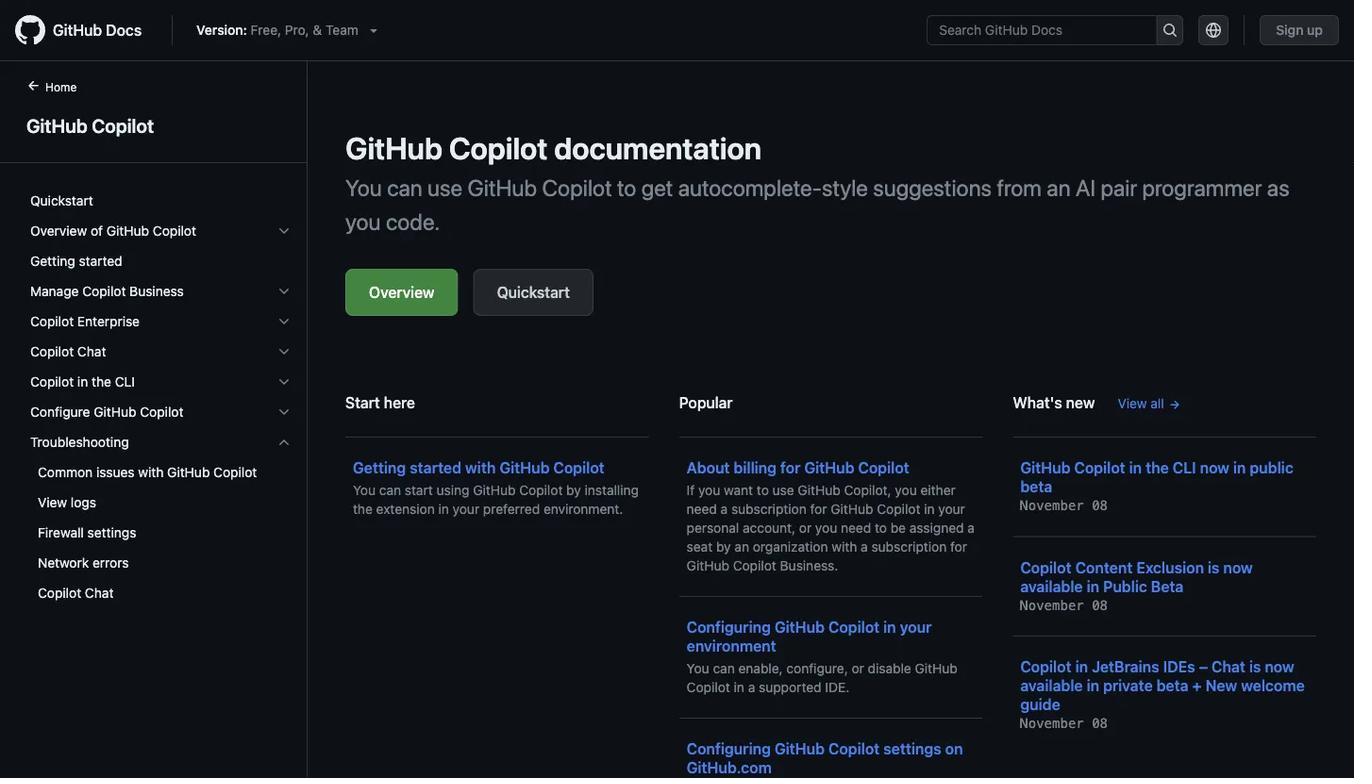 Task type: locate. For each thing, give the bounding box(es) containing it.
for
[[780, 459, 801, 477], [810, 502, 827, 517], [950, 539, 967, 555]]

github copilot documentation you can use github copilot to get autocomplete-style suggestions from an ai pair programmer as you code.
[[345, 130, 1290, 235]]

0 vertical spatial to
[[617, 175, 636, 201]]

your down either at the bottom of page
[[938, 502, 965, 517]]

common
[[38, 465, 93, 480]]

08 for content
[[1092, 598, 1108, 613]]

0 vertical spatial the
[[92, 374, 111, 390]]

overview up the 'getting started'
[[30, 223, 87, 239]]

use up code.
[[428, 175, 463, 201]]

sc 9kayk9 0 image inside 'manage copilot business' dropdown button
[[277, 284, 292, 299]]

in up 'assigned'
[[924, 502, 935, 517]]

copilot chat
[[30, 344, 106, 360], [38, 586, 114, 601]]

sc 9kayk9 0 image for copilot
[[277, 405, 292, 420]]

is up welcome
[[1249, 658, 1261, 676]]

november 08 element up content
[[1020, 498, 1108, 514]]

2 sc 9kayk9 0 image from the top
[[277, 344, 292, 360]]

november inside copilot content exclusion is now available in public beta november 08
[[1020, 598, 1084, 613]]

0 vertical spatial chat
[[77, 344, 106, 360]]

settings inside github copilot element
[[87, 525, 136, 541]]

chat down copilot enterprise
[[77, 344, 106, 360]]

1 vertical spatial november
[[1020, 598, 1084, 613]]

configuring for configuring github copilot in your environment you can enable, configure, or disable github copilot in a supported ide.
[[687, 619, 771, 637]]

in left private
[[1087, 677, 1100, 695]]

1 horizontal spatial need
[[841, 520, 871, 536]]

you
[[345, 209, 381, 235], [698, 483, 720, 498], [895, 483, 917, 498], [815, 520, 837, 536]]

with for started
[[465, 459, 496, 477]]

github inside dropdown button
[[106, 223, 149, 239]]

2 vertical spatial now
[[1265, 658, 1294, 676]]

08 inside copilot in jetbrains ides – chat is now available in private beta + new welcome guide november 08
[[1092, 716, 1108, 732]]

business
[[129, 284, 184, 299]]

1 vertical spatial overview
[[369, 284, 435, 302]]

you left code.
[[345, 209, 381, 235]]

1 horizontal spatial your
[[900, 619, 932, 637]]

getting
[[30, 253, 75, 269], [353, 459, 406, 477]]

started up start
[[410, 459, 461, 477]]

configuring for configuring github copilot settings on github.com
[[687, 740, 771, 758]]

0 vertical spatial an
[[1047, 175, 1071, 201]]

an
[[1047, 175, 1071, 201], [735, 539, 749, 555]]

2 troubleshooting element from the top
[[15, 458, 307, 609]]

is inside copilot content exclusion is now available in public beta november 08
[[1208, 559, 1220, 577]]

1 vertical spatial to
[[757, 483, 769, 498]]

0 vertical spatial getting
[[30, 253, 75, 269]]

github copilot link
[[23, 111, 284, 140]]

in up the disable
[[883, 619, 896, 637]]

0 vertical spatial is
[[1208, 559, 1220, 577]]

to left get
[[617, 175, 636, 201]]

4 sc 9kayk9 0 image from the top
[[277, 405, 292, 420]]

sc 9kayk9 0 image inside "copilot chat" 'dropdown button'
[[277, 344, 292, 360]]

the down all
[[1146, 459, 1169, 477]]

need up the personal
[[687, 502, 717, 517]]

1 horizontal spatial getting
[[353, 459, 406, 477]]

use
[[428, 175, 463, 201], [773, 483, 794, 498]]

subscription down be
[[872, 539, 947, 555]]

available up guide
[[1020, 677, 1083, 695]]

the inside the copilot in the cli dropdown button
[[92, 374, 111, 390]]

an left ai
[[1047, 175, 1071, 201]]

overview down code.
[[369, 284, 435, 302]]

version: free, pro, & team
[[196, 22, 358, 38]]

0 vertical spatial subscription
[[731, 502, 807, 517]]

use down "billing"
[[773, 483, 794, 498]]

1 available from the top
[[1020, 578, 1083, 595]]

1 08 from the top
[[1092, 498, 1108, 514]]

with up business.
[[832, 539, 857, 555]]

0 horizontal spatial with
[[138, 465, 164, 480]]

search image
[[1162, 23, 1178, 38]]

started down of
[[79, 253, 122, 269]]

0 vertical spatial you
[[345, 175, 382, 201]]

1 sc 9kayk9 0 image from the top
[[277, 284, 292, 299]]

0 vertical spatial sc 9kayk9 0 image
[[277, 224, 292, 239]]

quickstart link
[[23, 186, 299, 216], [473, 269, 593, 316]]

copilot enterprise
[[30, 314, 140, 329]]

chat down the errors
[[85, 586, 114, 601]]

preferred
[[483, 502, 540, 517]]

configuring up environment
[[687, 619, 771, 637]]

sc 9kayk9 0 image
[[277, 284, 292, 299], [277, 314, 292, 329], [277, 375, 292, 390], [277, 405, 292, 420]]

home
[[45, 80, 77, 93]]

chat inside 'dropdown button'
[[77, 344, 106, 360]]

2 08 from the top
[[1092, 598, 1108, 613]]

autocomplete-
[[678, 175, 822, 201]]

available down content
[[1020, 578, 1083, 595]]

0 vertical spatial can
[[387, 175, 423, 201]]

november 08 element for copilot
[[1020, 498, 1108, 514]]

the up configure github copilot
[[92, 374, 111, 390]]

welcome
[[1241, 677, 1305, 695]]

overview of github copilot button
[[23, 216, 299, 246]]

0 horizontal spatial use
[[428, 175, 463, 201]]

3 sc 9kayk9 0 image from the top
[[277, 375, 292, 390]]

november 08 element down guide
[[1020, 716, 1108, 732]]

cli up configure github copilot
[[115, 374, 135, 390]]

1 horizontal spatial cli
[[1173, 459, 1196, 477]]

your down using
[[453, 502, 480, 517]]

view left all
[[1118, 396, 1147, 411]]

copilot chat up the copilot in the cli
[[30, 344, 106, 360]]

subscription up 'account,'
[[731, 502, 807, 517]]

copilot inside github copilot in the cli now in public beta november 08
[[1074, 459, 1126, 477]]

quickstart inside github copilot element
[[30, 193, 93, 209]]

configuring inside configuring github copilot in your environment you can enable, configure, or disable github copilot in a supported ide.
[[687, 619, 771, 637]]

github copilot element
[[0, 76, 308, 777]]

1 vertical spatial use
[[773, 483, 794, 498]]

november down content
[[1020, 598, 1084, 613]]

view all link
[[1118, 394, 1181, 414]]

you inside github copilot documentation you can use github copilot to get autocomplete-style suggestions from an ai pair programmer as you code.
[[345, 209, 381, 235]]

1 horizontal spatial with
[[465, 459, 496, 477]]

in down view all
[[1129, 459, 1142, 477]]

copilot,
[[844, 483, 891, 498]]

sc 9kayk9 0 image inside overview of github copilot dropdown button
[[277, 224, 292, 239]]

1 vertical spatial chat
[[85, 586, 114, 601]]

content
[[1075, 559, 1133, 577]]

jetbrains
[[1092, 658, 1160, 676]]

1 troubleshooting element from the top
[[15, 428, 307, 609]]

about
[[687, 459, 730, 477]]

common issues with github copilot link
[[23, 458, 299, 488]]

billing
[[734, 459, 777, 477]]

in
[[77, 374, 88, 390], [1129, 459, 1142, 477], [1233, 459, 1246, 477], [438, 502, 449, 517], [924, 502, 935, 517], [1087, 578, 1100, 595], [883, 619, 896, 637], [1075, 658, 1088, 676], [1087, 677, 1100, 695], [734, 680, 745, 696]]

copilot in the cli button
[[23, 367, 299, 397]]

troubleshooting
[[30, 435, 129, 450]]

sc 9kayk9 0 image inside configure github copilot dropdown button
[[277, 405, 292, 420]]

2 november from the top
[[1020, 598, 1084, 613]]

to down "billing"
[[757, 483, 769, 498]]

sign
[[1276, 22, 1304, 38]]

started inside github copilot element
[[79, 253, 122, 269]]

what's new
[[1013, 394, 1095, 412]]

is
[[1208, 559, 1220, 577], [1249, 658, 1261, 676]]

1 vertical spatial by
[[716, 539, 731, 555]]

0 vertical spatial available
[[1020, 578, 1083, 595]]

2 vertical spatial 08
[[1092, 716, 1108, 732]]

1 vertical spatial configuring
[[687, 740, 771, 758]]

2 horizontal spatial with
[[832, 539, 857, 555]]

2 sc 9kayk9 0 image from the top
[[277, 314, 292, 329]]

0 vertical spatial settings
[[87, 525, 136, 541]]

github.com
[[687, 759, 772, 777]]

in down using
[[438, 502, 449, 517]]

3 sc 9kayk9 0 image from the top
[[277, 435, 292, 450]]

1 vertical spatial for
[[810, 502, 827, 517]]

0 horizontal spatial quickstart
[[30, 193, 93, 209]]

1 horizontal spatial settings
[[883, 740, 942, 758]]

ide.
[[825, 680, 850, 696]]

1 vertical spatial quickstart
[[497, 284, 570, 302]]

0 horizontal spatial view
[[38, 495, 67, 511]]

2 november 08 element from the top
[[1020, 598, 1108, 613]]

copilot inside "link"
[[92, 114, 154, 136]]

public
[[1103, 578, 1147, 595]]

1 horizontal spatial use
[[773, 483, 794, 498]]

for right "billing"
[[780, 459, 801, 477]]

1 horizontal spatial quickstart
[[497, 284, 570, 302]]

with up using
[[465, 459, 496, 477]]

1 horizontal spatial an
[[1047, 175, 1071, 201]]

up
[[1307, 22, 1323, 38]]

get
[[641, 175, 673, 201]]

can inside getting started with github copilot you can start using github copilot by installing the extension in your preferred environment.
[[379, 483, 401, 498]]

from
[[997, 175, 1042, 201]]

1 vertical spatial or
[[852, 661, 864, 677]]

by up 'environment.' at the left of page
[[566, 483, 581, 498]]

november down guide
[[1020, 716, 1084, 732]]

2 vertical spatial chat
[[1212, 658, 1246, 676]]

3 november from the top
[[1020, 716, 1084, 732]]

or left the disable
[[852, 661, 864, 677]]

in down enable,
[[734, 680, 745, 696]]

you inside github copilot documentation you can use github copilot to get autocomplete-style suggestions from an ai pair programmer as you code.
[[345, 175, 382, 201]]

getting up manage
[[30, 253, 75, 269]]

now up welcome
[[1265, 658, 1294, 676]]

network errors link
[[23, 548, 299, 579]]

with inside github copilot element
[[138, 465, 164, 480]]

1 vertical spatial getting
[[353, 459, 406, 477]]

settings left 'on'
[[883, 740, 942, 758]]

november 08 element for in
[[1020, 716, 1108, 732]]

can inside github copilot documentation you can use github copilot to get autocomplete-style suggestions from an ai pair programmer as you code.
[[387, 175, 423, 201]]

configure github copilot
[[30, 404, 183, 420]]

2 vertical spatial for
[[950, 539, 967, 555]]

to left be
[[875, 520, 887, 536]]

1 vertical spatial 08
[[1092, 598, 1108, 613]]

copilot chat link
[[23, 579, 299, 609]]

view all
[[1118, 396, 1164, 411]]

november inside copilot in jetbrains ides – chat is now available in private beta + new welcome guide november 08
[[1020, 716, 1084, 732]]

sc 9kayk9 0 image for business
[[277, 284, 292, 299]]

copilot inside dropdown button
[[140, 404, 183, 420]]

copilot chat inside 'dropdown button'
[[30, 344, 106, 360]]

1 horizontal spatial beta
[[1157, 677, 1189, 695]]

0 vertical spatial beta
[[1020, 478, 1052, 496]]

2 vertical spatial can
[[713, 661, 735, 677]]

with inside getting started with github copilot you can start using github copilot by installing the extension in your preferred environment.
[[465, 459, 496, 477]]

0 vertical spatial configuring
[[687, 619, 771, 637]]

for up organization
[[810, 502, 827, 517]]

cli down view all link
[[1173, 459, 1196, 477]]

1 vertical spatial settings
[[883, 740, 942, 758]]

free,
[[251, 22, 281, 38]]

sc 9kayk9 0 image for overview of github copilot
[[277, 224, 292, 239]]

1 horizontal spatial the
[[353, 502, 373, 517]]

can down environment
[[713, 661, 735, 677]]

getting for getting started
[[30, 253, 75, 269]]

configuring inside configuring github copilot settings on github.com
[[687, 740, 771, 758]]

0 horizontal spatial settings
[[87, 525, 136, 541]]

your
[[453, 502, 480, 517], [938, 502, 965, 517], [900, 619, 932, 637]]

1 vertical spatial is
[[1249, 658, 1261, 676]]

3 november 08 element from the top
[[1020, 716, 1108, 732]]

0 horizontal spatial quickstart link
[[23, 186, 299, 216]]

1 vertical spatial quickstart link
[[473, 269, 593, 316]]

0 vertical spatial now
[[1200, 459, 1230, 477]]

now left public
[[1200, 459, 1230, 477]]

github inside dropdown button
[[94, 404, 136, 420]]

sc 9kayk9 0 image inside "troubleshooting" dropdown button
[[277, 435, 292, 450]]

0 vertical spatial november
[[1020, 498, 1084, 514]]

08 up content
[[1092, 498, 1108, 514]]

1 vertical spatial cli
[[1173, 459, 1196, 477]]

network
[[38, 555, 89, 571]]

popular
[[679, 394, 733, 412]]

1 november 08 element from the top
[[1020, 498, 1108, 514]]

0 vertical spatial use
[[428, 175, 463, 201]]

beta down what's
[[1020, 478, 1052, 496]]

started for getting started with github copilot you can start using github copilot by installing the extension in your preferred environment.
[[410, 459, 461, 477]]

0 horizontal spatial getting
[[30, 253, 75, 269]]

november
[[1020, 498, 1084, 514], [1020, 598, 1084, 613], [1020, 716, 1084, 732]]

configuring up github.com
[[687, 740, 771, 758]]

1 horizontal spatial overview
[[369, 284, 435, 302]]

you right if
[[698, 483, 720, 498]]

0 vertical spatial cli
[[115, 374, 135, 390]]

your up the disable
[[900, 619, 932, 637]]

be
[[891, 520, 906, 536]]

sign up
[[1276, 22, 1323, 38]]

subscription
[[731, 502, 807, 517], [872, 539, 947, 555]]

to
[[617, 175, 636, 201], [757, 483, 769, 498], [875, 520, 887, 536]]

troubleshooting element
[[15, 428, 307, 609], [15, 458, 307, 609]]

08 inside github copilot in the cli now in public beta november 08
[[1092, 498, 1108, 514]]

in left public
[[1233, 459, 1246, 477]]

for down 'assigned'
[[950, 539, 967, 555]]

copilot inside 'dropdown button'
[[30, 344, 74, 360]]

0 horizontal spatial cli
[[115, 374, 135, 390]]

is inside copilot in jetbrains ides – chat is now available in private beta + new welcome guide november 08
[[1249, 658, 1261, 676]]

by inside about billing for github copilot if you want to use github copilot, you either need a subscription for github copilot in your personal account, or you need to be assigned a seat by an organization  with a subscription for github copilot business.
[[716, 539, 731, 555]]

configuring
[[687, 619, 771, 637], [687, 740, 771, 758]]

1 horizontal spatial to
[[757, 483, 769, 498]]

1 vertical spatial available
[[1020, 677, 1083, 695]]

2 available from the top
[[1020, 677, 1083, 695]]

0 horizontal spatial your
[[453, 502, 480, 517]]

0 vertical spatial view
[[1118, 396, 1147, 411]]

a inside configuring github copilot in your environment you can enable, configure, or disable github copilot in a supported ide.
[[748, 680, 755, 696]]

you left either at the bottom of page
[[895, 483, 917, 498]]

1 horizontal spatial subscription
[[872, 539, 947, 555]]

None search field
[[927, 15, 1184, 45]]

november 08 element
[[1020, 498, 1108, 514], [1020, 598, 1108, 613], [1020, 716, 1108, 732]]

0 horizontal spatial need
[[687, 502, 717, 517]]

cli inside dropdown button
[[115, 374, 135, 390]]

getting inside github copilot element
[[30, 253, 75, 269]]

copilot chat down network errors
[[38, 586, 114, 601]]

by down the personal
[[716, 539, 731, 555]]

november 08 element down content
[[1020, 598, 1108, 613]]

0 horizontal spatial an
[[735, 539, 749, 555]]

2 vertical spatial november
[[1020, 716, 1084, 732]]

0 vertical spatial november 08 element
[[1020, 498, 1108, 514]]

or up organization
[[799, 520, 812, 536]]

disable
[[868, 661, 911, 677]]

need down "copilot,"
[[841, 520, 871, 536]]

1 horizontal spatial quickstart link
[[473, 269, 593, 316]]

what's
[[1013, 394, 1062, 412]]

1 configuring from the top
[[687, 619, 771, 637]]

0 horizontal spatial overview
[[30, 223, 87, 239]]

the inside github copilot in the cli now in public beta november 08
[[1146, 459, 1169, 477]]

2 configuring from the top
[[687, 740, 771, 758]]

an down 'account,'
[[735, 539, 749, 555]]

sc 9kayk9 0 image
[[277, 224, 292, 239], [277, 344, 292, 360], [277, 435, 292, 450]]

github inside configuring github copilot settings on github.com
[[775, 740, 825, 758]]

style
[[822, 175, 868, 201]]

1 horizontal spatial by
[[716, 539, 731, 555]]

getting for getting started with github copilot you can start using github copilot by installing the extension in your preferred environment.
[[353, 459, 406, 477]]

overview inside dropdown button
[[30, 223, 87, 239]]

2 vertical spatial to
[[875, 520, 887, 536]]

the left extension
[[353, 502, 373, 517]]

here
[[384, 394, 415, 412]]

to inside github copilot documentation you can use github copilot to get autocomplete-style suggestions from an ai pair programmer as you code.
[[617, 175, 636, 201]]

cli inside github copilot in the cli now in public beta november 08
[[1173, 459, 1196, 477]]

0 vertical spatial or
[[799, 520, 812, 536]]

organization
[[753, 539, 828, 555]]

started inside getting started with github copilot you can start using github copilot by installing the extension in your preferred environment.
[[410, 459, 461, 477]]

0 vertical spatial copilot chat
[[30, 344, 106, 360]]

08 down private
[[1092, 716, 1108, 732]]

beta down ides
[[1157, 677, 1189, 695]]

now right exclusion
[[1224, 559, 1253, 577]]

0 vertical spatial by
[[566, 483, 581, 498]]

2 horizontal spatial your
[[938, 502, 965, 517]]

is right exclusion
[[1208, 559, 1220, 577]]

view for view logs
[[38, 495, 67, 511]]

1 november from the top
[[1020, 498, 1084, 514]]

november 08 element for content
[[1020, 598, 1108, 613]]

troubleshooting button
[[23, 428, 299, 458]]

settings up the errors
[[87, 525, 136, 541]]

november inside github copilot in the cli now in public beta november 08
[[1020, 498, 1084, 514]]

1 vertical spatial sc 9kayk9 0 image
[[277, 344, 292, 360]]

a down enable,
[[748, 680, 755, 696]]

in down content
[[1087, 578, 1100, 595]]

in up the 'configure'
[[77, 374, 88, 390]]

a up the personal
[[721, 502, 728, 517]]

cli
[[115, 374, 135, 390], [1173, 459, 1196, 477]]

08 inside copilot content exclusion is now available in public beta november 08
[[1092, 598, 1108, 613]]

chat up new
[[1212, 658, 1246, 676]]

1 vertical spatial view
[[38, 495, 67, 511]]

about billing for github copilot if you want to use github copilot, you either need a subscription for github copilot in your personal account, or you need to be assigned a seat by an organization  with a subscription for github copilot business.
[[687, 459, 975, 574]]

0 horizontal spatial by
[[566, 483, 581, 498]]

a
[[721, 502, 728, 517], [968, 520, 975, 536], [861, 539, 868, 555], [748, 680, 755, 696]]

getting up start
[[353, 459, 406, 477]]

account,
[[743, 520, 796, 536]]

can
[[387, 175, 423, 201], [379, 483, 401, 498], [713, 661, 735, 677]]

0 vertical spatial 08
[[1092, 498, 1108, 514]]

0 vertical spatial overview
[[30, 223, 87, 239]]

1 horizontal spatial is
[[1249, 658, 1261, 676]]

copilot
[[92, 114, 154, 136], [449, 130, 548, 166], [542, 175, 612, 201], [153, 223, 196, 239], [82, 284, 126, 299], [30, 314, 74, 329], [30, 344, 74, 360], [30, 374, 74, 390], [140, 404, 183, 420], [553, 459, 605, 477], [858, 459, 909, 477], [1074, 459, 1126, 477], [213, 465, 257, 480], [519, 483, 563, 498], [877, 502, 921, 517], [733, 558, 777, 574], [1020, 559, 1072, 577], [38, 586, 81, 601], [829, 619, 880, 637], [1020, 658, 1072, 676], [687, 680, 730, 696], [829, 740, 880, 758]]

private
[[1103, 677, 1153, 695]]

pro,
[[285, 22, 309, 38]]

now inside copilot content exclusion is now available in public beta november 08
[[1224, 559, 1253, 577]]

0 vertical spatial quickstart
[[30, 193, 93, 209]]

with down "troubleshooting" dropdown button
[[138, 465, 164, 480]]

november up content
[[1020, 498, 1084, 514]]

1 vertical spatial you
[[353, 483, 376, 498]]

you inside configuring github copilot in your environment you can enable, configure, or disable github copilot in a supported ide.
[[687, 661, 709, 677]]

start
[[405, 483, 433, 498]]

1 horizontal spatial view
[[1118, 396, 1147, 411]]

can up code.
[[387, 175, 423, 201]]

1 sc 9kayk9 0 image from the top
[[277, 224, 292, 239]]

overview
[[30, 223, 87, 239], [369, 284, 435, 302]]

0 vertical spatial started
[[79, 253, 122, 269]]

0 vertical spatial for
[[780, 459, 801, 477]]

getting inside getting started with github copilot you can start using github copilot by installing the extension in your preferred environment.
[[353, 459, 406, 477]]

1 vertical spatial subscription
[[872, 539, 947, 555]]

view inside troubleshooting element
[[38, 495, 67, 511]]

your inside configuring github copilot in your environment you can enable, configure, or disable github copilot in a supported ide.
[[900, 619, 932, 637]]

1 horizontal spatial or
[[852, 661, 864, 677]]

manage
[[30, 284, 79, 299]]

08 for copilot
[[1092, 498, 1108, 514]]

view left logs
[[38, 495, 67, 511]]

in left 'jetbrains'
[[1075, 658, 1088, 676]]

08 down public
[[1092, 598, 1108, 613]]

0 horizontal spatial the
[[92, 374, 111, 390]]

can up extension
[[379, 483, 401, 498]]

Search GitHub Docs search field
[[928, 16, 1156, 44]]

started for getting started
[[79, 253, 122, 269]]

getting started link
[[23, 246, 299, 277]]

2 vertical spatial the
[[353, 502, 373, 517]]

3 08 from the top
[[1092, 716, 1108, 732]]

sc 9kayk9 0 image for troubleshooting
[[277, 435, 292, 450]]

sc 9kayk9 0 image inside the copilot in the cli dropdown button
[[277, 375, 292, 390]]



Task type: vqa. For each thing, say whether or not it's contained in the screenshot.
rightmost the security policies
no



Task type: describe. For each thing, give the bounding box(es) containing it.
github inside troubleshooting element
[[167, 465, 210, 480]]

environment
[[687, 637, 776, 655]]

triangle down image
[[366, 23, 381, 38]]

beta inside github copilot in the cli now in public beta november 08
[[1020, 478, 1052, 496]]

network errors
[[38, 555, 129, 571]]

issues
[[96, 465, 135, 480]]

troubleshooting element containing common issues with github copilot
[[15, 458, 307, 609]]

overview link
[[345, 269, 458, 316]]

assigned
[[910, 520, 964, 536]]

your inside getting started with github copilot you can start using github copilot by installing the extension in your preferred environment.
[[453, 502, 480, 517]]

use inside github copilot documentation you can use github copilot to get autocomplete-style suggestions from an ai pair programmer as you code.
[[428, 175, 463, 201]]

–
[[1199, 658, 1208, 676]]

sc 9kayk9 0 image for copilot chat
[[277, 344, 292, 360]]

exclusion
[[1137, 559, 1204, 577]]

available inside copilot content exclusion is now available in public beta november 08
[[1020, 578, 1083, 595]]

an inside github copilot documentation you can use github copilot to get autocomplete-style suggestions from an ai pair programmer as you code.
[[1047, 175, 1071, 201]]

new
[[1066, 394, 1095, 412]]

either
[[921, 483, 956, 498]]

as
[[1267, 175, 1290, 201]]

firewall settings
[[38, 525, 136, 541]]

personal
[[687, 520, 739, 536]]

start
[[345, 394, 380, 412]]

1 vertical spatial need
[[841, 520, 871, 536]]

november for copilot content exclusion is now available in public beta
[[1020, 598, 1084, 613]]

version:
[[196, 22, 247, 38]]

beta inside copilot in jetbrains ides – chat is now available in private beta + new welcome guide november 08
[[1157, 677, 1189, 695]]

by inside getting started with github copilot you can start using github copilot by installing the extension in your preferred environment.
[[566, 483, 581, 498]]

copilot inside configuring github copilot settings on github.com
[[829, 740, 880, 758]]

on
[[945, 740, 963, 758]]

github inside "link"
[[26, 114, 87, 136]]

docs
[[106, 21, 142, 39]]

view for view all
[[1118, 396, 1147, 411]]

with for issues
[[138, 465, 164, 480]]

use inside about billing for github copilot if you want to use github copilot, you either need a subscription for github copilot in your personal account, or you need to be assigned a seat by an organization  with a subscription for github copilot business.
[[773, 483, 794, 498]]

getting started with github copilot you can start using github copilot by installing the extension in your preferred environment.
[[353, 459, 639, 517]]

copilot enterprise button
[[23, 307, 299, 337]]

or inside configuring github copilot in your environment you can enable, configure, or disable github copilot in a supported ide.
[[852, 661, 864, 677]]

ides
[[1163, 658, 1195, 676]]

your inside about billing for github copilot if you want to use github copilot, you either need a subscription for github copilot in your personal account, or you need to be assigned a seat by an organization  with a subscription for github copilot business.
[[938, 502, 965, 517]]

in inside copilot content exclusion is now available in public beta november 08
[[1087, 578, 1100, 595]]

configuring github copilot settings on github.com
[[687, 740, 963, 777]]

0 vertical spatial quickstart link
[[23, 186, 299, 216]]

github docs link
[[15, 15, 157, 45]]

+
[[1192, 677, 1202, 695]]

copilot in the cli
[[30, 374, 135, 390]]

copilot inside copilot content exclusion is now available in public beta november 08
[[1020, 559, 1072, 577]]

chat inside copilot in jetbrains ides – chat is now available in private beta + new welcome guide november 08
[[1212, 658, 1246, 676]]

using
[[436, 483, 469, 498]]

common issues with github copilot
[[38, 465, 257, 480]]

of
[[91, 223, 103, 239]]

want
[[724, 483, 753, 498]]

overview for overview
[[369, 284, 435, 302]]

select language: current language is english image
[[1206, 23, 1221, 38]]

new
[[1206, 677, 1238, 695]]

manage copilot business button
[[23, 277, 299, 307]]

beta
[[1151, 578, 1184, 595]]

troubleshooting element containing troubleshooting
[[15, 428, 307, 609]]

configure,
[[787, 661, 848, 677]]

with inside about billing for github copilot if you want to use github copilot, you either need a subscription for github copilot in your personal account, or you need to be assigned a seat by an organization  with a subscription for github copilot business.
[[832, 539, 857, 555]]

github inside github copilot in the cli now in public beta november 08
[[1020, 459, 1071, 477]]

configure github copilot button
[[23, 397, 299, 428]]

2 horizontal spatial to
[[875, 520, 887, 536]]

suggestions
[[873, 175, 992, 201]]

copilot chat inside troubleshooting element
[[38, 586, 114, 601]]

seat
[[687, 539, 713, 555]]

github copilot in the cli now in public beta november 08
[[1020, 459, 1294, 514]]

copilot chat button
[[23, 337, 299, 367]]

you up organization
[[815, 520, 837, 536]]

copilot inside copilot in jetbrains ides – chat is now available in private beta + new welcome guide november 08
[[1020, 658, 1072, 676]]

home link
[[19, 78, 107, 97]]

view logs link
[[23, 488, 299, 518]]

to for documentation
[[617, 175, 636, 201]]

now inside github copilot in the cli now in public beta november 08
[[1200, 459, 1230, 477]]

sc 9kayk9 0 image inside copilot enterprise dropdown button
[[277, 314, 292, 329]]

a down "copilot,"
[[861, 539, 868, 555]]

copilot content exclusion is now available in public beta november 08
[[1020, 559, 1253, 613]]

programmer
[[1142, 175, 1262, 201]]

errors
[[92, 555, 129, 571]]

all
[[1151, 396, 1164, 411]]

if
[[687, 483, 695, 498]]

documentation
[[554, 130, 762, 166]]

an inside about billing for github copilot if you want to use github copilot, you either need a subscription for github copilot in your personal account, or you need to be assigned a seat by an organization  with a subscription for github copilot business.
[[735, 539, 749, 555]]

manage copilot business
[[30, 284, 184, 299]]

settings inside configuring github copilot settings on github.com
[[883, 740, 942, 758]]

overview for overview of github copilot
[[30, 223, 87, 239]]

&
[[313, 22, 322, 38]]

code.
[[386, 209, 440, 235]]

firewall
[[38, 525, 84, 541]]

in inside getting started with github copilot you can start using github copilot by installing the extension in your preferred environment.
[[438, 502, 449, 517]]

0 horizontal spatial for
[[780, 459, 801, 477]]

0 horizontal spatial subscription
[[731, 502, 807, 517]]

can inside configuring github copilot in your environment you can enable, configure, or disable github copilot in a supported ide.
[[713, 661, 735, 677]]

getting started
[[30, 253, 122, 269]]

now inside copilot in jetbrains ides – chat is now available in private beta + new welcome guide november 08
[[1265, 658, 1294, 676]]

copilot in jetbrains ides – chat is now available in private beta + new welcome guide november 08
[[1020, 658, 1305, 732]]

configure
[[30, 404, 90, 420]]

or inside about billing for github copilot if you want to use github copilot, you either need a subscription for github copilot in your personal account, or you need to be assigned a seat by an organization  with a subscription for github copilot business.
[[799, 520, 812, 536]]

in inside about billing for github copilot if you want to use github copilot, you either need a subscription for github copilot in your personal account, or you need to be assigned a seat by an organization  with a subscription for github copilot business.
[[924, 502, 935, 517]]

a right 'assigned'
[[968, 520, 975, 536]]

installing
[[585, 483, 639, 498]]

1 horizontal spatial for
[[810, 502, 827, 517]]

sc 9kayk9 0 image for the
[[277, 375, 292, 390]]

november for github copilot in the cli now in public beta
[[1020, 498, 1084, 514]]

the inside getting started with github copilot you can start using github copilot by installing the extension in your preferred environment.
[[353, 502, 373, 517]]

enable,
[[738, 661, 783, 677]]

you inside getting started with github copilot you can start using github copilot by installing the extension in your preferred environment.
[[353, 483, 376, 498]]

enterprise
[[77, 314, 140, 329]]

supported
[[759, 680, 822, 696]]

view logs
[[38, 495, 96, 511]]

0 vertical spatial need
[[687, 502, 717, 517]]

github copilot
[[26, 114, 154, 136]]

firewall settings link
[[23, 518, 299, 548]]

to for for
[[757, 483, 769, 498]]

github docs
[[53, 21, 142, 39]]

available inside copilot in jetbrains ides – chat is now available in private beta + new welcome guide november 08
[[1020, 677, 1083, 695]]

2 horizontal spatial for
[[950, 539, 967, 555]]

in inside dropdown button
[[77, 374, 88, 390]]

sign up link
[[1260, 15, 1339, 45]]

logs
[[71, 495, 96, 511]]



